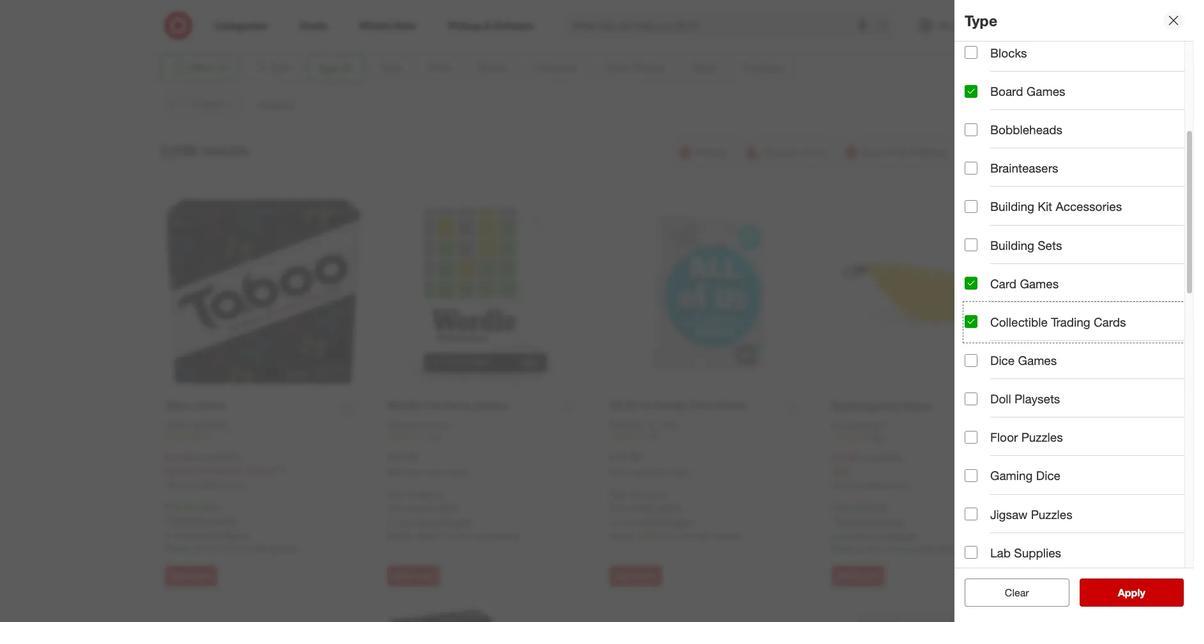 Task type: describe. For each thing, give the bounding box(es) containing it.
exclusions apply. link for 33
[[613, 502, 682, 513]]

2–4 years link
[[336, 0, 467, 38]]

2,099 results
[[160, 141, 249, 159]]

brainteasers
[[991, 161, 1059, 175]]

Blocks checkbox
[[965, 46, 978, 59]]

gaming
[[991, 468, 1033, 483]]

503
[[872, 432, 885, 442]]

months
[[267, 26, 297, 37]]

5–7 years
[[512, 26, 552, 37]]

What can we help you find? suggestions appear below search field
[[565, 12, 881, 40]]

Building Kit Accessories checkbox
[[965, 200, 978, 213]]

online inside $15.69 reg $19.89 sale ends today at 1:00pm pt when purchased online
[[226, 480, 246, 490]]

Bobbleheads checkbox
[[965, 123, 978, 136]]

building for building sets
[[991, 238, 1035, 252]]

kit
[[1038, 199, 1053, 214]]

results
[[201, 141, 249, 159]]

$18.59
[[387, 450, 418, 463]]

jigsaw puzzles
[[991, 507, 1073, 521]]

exclusions apply. link for 127
[[391, 502, 460, 513]]

northgate for 2
[[209, 530, 250, 541]]

gaming dice
[[991, 468, 1061, 483]]

accessories
[[1056, 199, 1123, 214]]

northgate for 127
[[432, 517, 472, 528]]

pickup for 2
[[270, 543, 297, 554]]

apply
[[1119, 586, 1146, 599]]

2 for 503
[[886, 543, 891, 554]]

lab
[[991, 545, 1011, 560]]

2 for 33
[[664, 530, 669, 541]]

$19.89
[[214, 452, 240, 463]]

years for 8–10 years
[[663, 26, 685, 37]]

hours for 2
[[226, 543, 249, 554]]

stock for 33
[[620, 517, 642, 528]]

at for 2
[[199, 530, 207, 541]]

1 vertical spatial dice
[[1037, 468, 1061, 483]]

when inside $7.99 reg $15.99 sale when purchased online
[[832, 481, 852, 491]]

in for 127
[[387, 517, 395, 528]]

collectible
[[991, 314, 1048, 329]]

14+ years link
[[859, 0, 989, 38]]

years for 2–4 years
[[400, 26, 421, 37]]

when inside $15.69 reg $19.89 sale ends today at 1:00pm pt when purchased online
[[165, 480, 185, 490]]

pt
[[275, 465, 286, 476]]

$15.69
[[165, 450, 196, 463]]

Brainteasers checkbox
[[965, 162, 978, 174]]

0–24
[[244, 26, 265, 37]]

games for dice games
[[1019, 353, 1058, 368]]

in for 2
[[165, 530, 172, 541]]

within for 503
[[860, 543, 884, 554]]

building kit accessories
[[991, 199, 1123, 214]]

2 for 127
[[441, 530, 446, 541]]

hours for 503
[[894, 543, 916, 554]]

bobbleheads
[[991, 122, 1063, 137]]

ready for 2
[[165, 543, 190, 554]]

0–24 months
[[244, 26, 297, 37]]

doll playsets
[[991, 391, 1061, 406]]

shipping for 2
[[185, 501, 219, 512]]

stock for 503
[[842, 531, 864, 542]]

northgate for 33
[[654, 517, 695, 528]]

11–13 years link
[[728, 0, 859, 38]]

free for 503
[[832, 502, 850, 513]]

127 link
[[387, 431, 584, 442]]

exclusions apply. link for 503
[[835, 515, 905, 526]]

2 link
[[165, 431, 362, 442]]

free for 33
[[610, 489, 628, 499]]

Floor Puzzles checkbox
[[965, 431, 978, 444]]

reg for $15.69
[[198, 452, 211, 463]]

purchased inside $18.59 when purchased online
[[409, 468, 446, 477]]

5–7
[[512, 26, 528, 37]]

ends
[[185, 465, 205, 476]]

pickup for 127
[[493, 530, 520, 541]]

northgate for 503
[[877, 531, 917, 542]]

11–13
[[769, 26, 794, 37]]

14+
[[904, 26, 920, 37]]

card games
[[991, 276, 1059, 291]]

Doll Playsets checkbox
[[965, 392, 978, 405]]

search button
[[872, 12, 903, 42]]

2–4
[[382, 26, 397, 37]]

$12.99
[[610, 450, 640, 463]]

5–7 years link
[[467, 0, 597, 38]]

$12.99 when purchased online
[[610, 450, 691, 477]]

ready for 33
[[610, 530, 635, 541]]

Lab Supplies checkbox
[[965, 546, 978, 559]]

Collectible Trading Cards checkbox
[[965, 315, 978, 328]]

exclusions for 33
[[613, 502, 656, 513]]

$7.99 reg $15.99 sale when purchased online
[[832, 451, 914, 491]]

2 for 2
[[219, 543, 224, 554]]

purchased inside $7.99 reg $15.99 sale when purchased online
[[854, 481, 891, 491]]

Dice Games checkbox
[[965, 354, 978, 367]]

doll
[[991, 391, 1012, 406]]

apply. for 33
[[658, 502, 682, 513]]

11–13 years
[[769, 26, 818, 37]]

purchased inside $12.99 when purchased online
[[632, 468, 668, 477]]

$15.69 reg $19.89 sale ends today at 1:00pm pt when purchased online
[[165, 450, 286, 490]]

within for 127
[[415, 530, 439, 541]]

type
[[965, 11, 998, 29]]

hours for 33
[[671, 530, 694, 541]]

2–4 years
[[382, 26, 421, 37]]

8–10 years
[[641, 26, 685, 37]]

playsets
[[1015, 391, 1061, 406]]

sale for $7.99
[[832, 466, 850, 477]]

with for 127
[[474, 530, 490, 541]]

shipping for 33
[[630, 489, 664, 499]]

jigsaw
[[991, 507, 1028, 521]]

exclusions apply. link for 2
[[168, 515, 237, 526]]

with for 2
[[251, 543, 268, 554]]

games for board games
[[1027, 84, 1066, 98]]

0 horizontal spatial dice
[[991, 353, 1015, 368]]

sale for $15.69
[[165, 465, 182, 476]]

supplies
[[1015, 545, 1062, 560]]



Task type: locate. For each thing, give the bounding box(es) containing it.
games right card
[[1021, 276, 1059, 291]]

years right 8–10
[[663, 26, 685, 37]]

exclusions down $12.99 when purchased online
[[613, 502, 656, 513]]

sale inside $7.99 reg $15.99 sale when purchased online
[[832, 466, 850, 477]]

Card Games checkbox
[[965, 277, 978, 290]]

building left kit
[[991, 199, 1035, 214]]

purchased down $12.99
[[632, 468, 668, 477]]

free shipping * * exclusions apply. in stock at  northgate ready within 2 hours with pickup down $12.99 when purchased online
[[610, 489, 742, 541]]

online inside $7.99 reg $15.99 sale when purchased online
[[893, 481, 914, 491]]

1 vertical spatial games
[[1021, 276, 1059, 291]]

with for 33
[[696, 530, 713, 541]]

reg inside $15.69 reg $19.89 sale ends today at 1:00pm pt when purchased online
[[198, 452, 211, 463]]

when inside $18.59 when purchased online
[[387, 468, 407, 477]]

board
[[991, 84, 1024, 98]]

when
[[387, 468, 407, 477], [610, 468, 630, 477], [165, 480, 185, 490], [832, 481, 852, 491]]

apply. for 503
[[881, 515, 905, 526]]

shipping down $12.99 when purchased online
[[630, 489, 664, 499]]

Gaming Dice checkbox
[[965, 469, 978, 482]]

purchased down $15.99
[[854, 481, 891, 491]]

free shipping * * exclusions apply. in stock at  northgate ready within 2 hours with pickup for 2
[[165, 501, 297, 554]]

exclusions for 127
[[391, 502, 433, 513]]

127
[[427, 432, 440, 441]]

sale inside $15.69 reg $19.89 sale ends today at 1:00pm pt when purchased online
[[165, 465, 182, 476]]

33
[[649, 432, 658, 441]]

within
[[415, 530, 439, 541], [638, 530, 661, 541], [193, 543, 216, 554], [860, 543, 884, 554]]

reg
[[198, 452, 211, 463], [860, 452, 873, 463]]

2 building from the top
[[991, 238, 1035, 252]]

when down the $7.99
[[832, 481, 852, 491]]

apply. down $15.69 reg $19.89 sale ends today at 1:00pm pt when purchased online
[[213, 515, 237, 526]]

when down $18.59
[[387, 468, 407, 477]]

online down 33 link
[[671, 468, 691, 477]]

within for 33
[[638, 530, 661, 541]]

exclusions down $18.59 when purchased online
[[391, 502, 433, 513]]

1 building from the top
[[991, 199, 1035, 214]]

0 horizontal spatial sale
[[165, 465, 182, 476]]

1 horizontal spatial sale
[[832, 466, 850, 477]]

33 link
[[610, 431, 807, 442]]

free down $18.59
[[387, 489, 405, 499]]

when down $15.69 at the left of the page
[[165, 480, 185, 490]]

apply. down $12.99 when purchased online
[[658, 502, 682, 513]]

dice games
[[991, 353, 1058, 368]]

purchased down the ends
[[187, 480, 223, 490]]

puzzles for floor puzzles
[[1022, 430, 1064, 444]]

years
[[400, 26, 421, 37], [530, 26, 552, 37], [663, 26, 685, 37], [796, 26, 818, 37], [922, 26, 944, 37]]

building for building kit accessories
[[991, 199, 1035, 214]]

stock for 127
[[397, 517, 419, 528]]

trading
[[1052, 314, 1091, 329]]

at for 503
[[866, 531, 874, 542]]

stock for 2
[[175, 530, 197, 541]]

blocks
[[991, 45, 1028, 60]]

ready for 503
[[832, 543, 858, 554]]

floor puzzles
[[991, 430, 1064, 444]]

apply. down $7.99 reg $15.99 sale when purchased online
[[881, 515, 905, 526]]

building left sets
[[991, 238, 1035, 252]]

years inside 'link'
[[922, 26, 944, 37]]

northgate
[[432, 517, 472, 528], [654, 517, 695, 528], [209, 530, 250, 541], [877, 531, 917, 542]]

1:00pm
[[242, 465, 273, 476]]

within for 2
[[193, 543, 216, 554]]

free shipping * * exclusions apply. in stock at  northgate ready within 2 hours with pickup for 33
[[610, 489, 742, 541]]

1 vertical spatial building
[[991, 238, 1035, 252]]

free down $15.69 at the left of the page
[[165, 501, 183, 512]]

503 link
[[832, 432, 1030, 443]]

free for 127
[[387, 489, 405, 499]]

games for card games
[[1021, 276, 1059, 291]]

*
[[442, 489, 445, 499], [664, 489, 667, 499], [219, 501, 222, 512], [387, 502, 391, 513], [610, 502, 613, 513], [887, 502, 890, 513], [165, 515, 168, 526], [832, 515, 835, 526]]

4 years from the left
[[796, 26, 818, 37]]

$18.59 when purchased online
[[387, 450, 469, 477]]

1 vertical spatial puzzles
[[1032, 507, 1073, 521]]

in for 503
[[832, 531, 840, 542]]

2,099
[[160, 141, 197, 159]]

$15.99
[[875, 452, 902, 463]]

0 horizontal spatial reg
[[198, 452, 211, 463]]

pickup for 33
[[715, 530, 742, 541]]

exclusions apply. link down $18.59 when purchased online
[[391, 502, 460, 513]]

1 years from the left
[[400, 26, 421, 37]]

5 years from the left
[[922, 26, 944, 37]]

online down 127 link
[[448, 468, 469, 477]]

apply. for 127
[[436, 502, 460, 513]]

0–24 months link
[[206, 0, 336, 38]]

years right 11–13
[[796, 26, 818, 37]]

reg right the $7.99
[[860, 452, 873, 463]]

lab supplies
[[991, 545, 1062, 560]]

shipping for 503
[[853, 502, 887, 513]]

building sets
[[991, 238, 1063, 252]]

free shipping * * exclusions apply. in stock at  northgate ready within 2 hours with pickup for 503
[[832, 502, 965, 554]]

collectible trading cards
[[991, 314, 1127, 329]]

reg for $7.99
[[860, 452, 873, 463]]

search
[[872, 20, 903, 33]]

floor
[[991, 430, 1019, 444]]

shipping for 127
[[408, 489, 442, 499]]

in for 33
[[610, 517, 617, 528]]

0 vertical spatial puzzles
[[1022, 430, 1064, 444]]

dice right dice games "option"
[[991, 353, 1015, 368]]

free for 2
[[165, 501, 183, 512]]

games right "board"
[[1027, 84, 1066, 98]]

sets
[[1038, 238, 1063, 252]]

hours for 127
[[449, 530, 471, 541]]

exclusions apply. link down $7.99 reg $15.99 sale when purchased online
[[835, 515, 905, 526]]

free shipping * * exclusions apply. in stock at  northgate ready within 2 hours with pickup down $7.99 reg $15.99 sale when purchased online
[[832, 502, 965, 554]]

2 years from the left
[[530, 26, 552, 37]]

free shipping * * exclusions apply. in stock at  northgate ready within 2 hours with pickup
[[387, 489, 520, 541], [610, 489, 742, 541], [165, 501, 297, 554], [832, 502, 965, 554]]

games up "playsets" at the bottom right
[[1019, 353, 1058, 368]]

sale down the $7.99
[[832, 466, 850, 477]]

online inside $18.59 when purchased online
[[448, 468, 469, 477]]

with for 503
[[919, 543, 935, 554]]

hours
[[449, 530, 471, 541], [671, 530, 694, 541], [226, 543, 249, 554], [894, 543, 916, 554]]

free shipping * * exclusions apply. in stock at  northgate ready within 2 hours with pickup for 127
[[387, 489, 520, 541]]

apply.
[[436, 502, 460, 513], [658, 502, 682, 513], [213, 515, 237, 526], [881, 515, 905, 526]]

when down $12.99
[[610, 468, 630, 477]]

puzzles for jigsaw puzzles
[[1032, 507, 1073, 521]]

years for 11–13 years
[[796, 26, 818, 37]]

reg inside $7.99 reg $15.99 sale when purchased online
[[860, 452, 873, 463]]

card
[[991, 276, 1017, 291]]

board games
[[991, 84, 1066, 98]]

exclusions down the ends
[[168, 515, 211, 526]]

building
[[991, 199, 1035, 214], [991, 238, 1035, 252]]

dice right gaming
[[1037, 468, 1061, 483]]

pickup
[[493, 530, 520, 541], [715, 530, 742, 541], [270, 543, 297, 554], [938, 543, 965, 554]]

sale down $15.69 at the left of the page
[[165, 465, 182, 476]]

Board Games checkbox
[[965, 85, 978, 98]]

at inside $15.69 reg $19.89 sale ends today at 1:00pm pt when purchased online
[[232, 465, 240, 476]]

at for 33
[[644, 517, 652, 528]]

purchased inside $15.69 reg $19.89 sale ends today at 1:00pm pt when purchased online
[[187, 480, 223, 490]]

free down $12.99
[[610, 489, 628, 499]]

reg up the ends
[[198, 452, 211, 463]]

0 vertical spatial building
[[991, 199, 1035, 214]]

stock
[[397, 517, 419, 528], [620, 517, 642, 528], [175, 530, 197, 541], [842, 531, 864, 542]]

online down today
[[226, 480, 246, 490]]

exclusions
[[391, 502, 433, 513], [613, 502, 656, 513], [168, 515, 211, 526], [835, 515, 878, 526]]

type dialog
[[955, 0, 1195, 622]]

in
[[387, 517, 395, 528], [610, 517, 617, 528], [165, 530, 172, 541], [832, 531, 840, 542]]

shipping down $7.99 reg $15.99 sale when purchased online
[[853, 502, 887, 513]]

shipping down the ends
[[185, 501, 219, 512]]

online down $15.99
[[893, 481, 914, 491]]

apply. for 2
[[213, 515, 237, 526]]

apply. down $18.59 when purchased online
[[436, 502, 460, 513]]

purchased down $18.59
[[409, 468, 446, 477]]

online inside $12.99 when purchased online
[[671, 468, 691, 477]]

$7.99
[[832, 451, 857, 464]]

purchased
[[409, 468, 446, 477], [632, 468, 668, 477], [187, 480, 223, 490], [854, 481, 891, 491]]

exclusions for 2
[[168, 515, 211, 526]]

Jigsaw Puzzles checkbox
[[965, 508, 978, 520]]

games
[[1027, 84, 1066, 98], [1021, 276, 1059, 291], [1019, 353, 1058, 368]]

Building Sets checkbox
[[965, 239, 978, 251]]

clear
[[1005, 586, 1030, 599]]

apply button
[[1080, 579, 1185, 607]]

pickup for 503
[[938, 543, 965, 554]]

exclusions apply. link down $12.99 when purchased online
[[613, 502, 682, 513]]

cards
[[1094, 314, 1127, 329]]

at
[[232, 465, 240, 476], [422, 517, 429, 528], [644, 517, 652, 528], [199, 530, 207, 541], [866, 531, 874, 542]]

shipping
[[408, 489, 442, 499], [630, 489, 664, 499], [185, 501, 219, 512], [853, 502, 887, 513]]

years right 14+
[[922, 26, 944, 37]]

puzzles right floor
[[1022, 430, 1064, 444]]

free down $7.99 reg $15.99 sale when purchased online
[[832, 502, 850, 513]]

0 vertical spatial dice
[[991, 353, 1015, 368]]

puzzles up the supplies
[[1032, 507, 1073, 521]]

ready
[[387, 530, 413, 541], [610, 530, 635, 541], [165, 543, 190, 554], [832, 543, 858, 554]]

years right 2–4
[[400, 26, 421, 37]]

free shipping * * exclusions apply. in stock at  northgate ready within 2 hours with pickup down $15.69 reg $19.89 sale ends today at 1:00pm pt when purchased online
[[165, 501, 297, 554]]

free shipping * * exclusions apply. in stock at  northgate ready within 2 hours with pickup down $18.59 when purchased online
[[387, 489, 520, 541]]

today
[[207, 465, 230, 476]]

sale
[[165, 465, 182, 476], [832, 466, 850, 477]]

exclusions down $7.99 reg $15.99 sale when purchased online
[[835, 515, 878, 526]]

1 horizontal spatial reg
[[860, 452, 873, 463]]

exclusions apply. link
[[391, 502, 460, 513], [613, 502, 682, 513], [168, 515, 237, 526], [835, 515, 905, 526]]

dice
[[991, 353, 1015, 368], [1037, 468, 1061, 483]]

14+ years
[[904, 26, 944, 37]]

years for 14+ years
[[922, 26, 944, 37]]

online
[[448, 468, 469, 477], [671, 468, 691, 477], [226, 480, 246, 490], [893, 481, 914, 491]]

2
[[205, 432, 209, 441], [441, 530, 446, 541], [664, 530, 669, 541], [219, 543, 224, 554], [886, 543, 891, 554]]

puzzles
[[1022, 430, 1064, 444], [1032, 507, 1073, 521]]

exclusions for 503
[[835, 515, 878, 526]]

exclusions apply. link down the ends
[[168, 515, 237, 526]]

1 horizontal spatial dice
[[1037, 468, 1061, 483]]

shipping down $18.59 when purchased online
[[408, 489, 442, 499]]

years for 5–7 years
[[530, 26, 552, 37]]

0 vertical spatial games
[[1027, 84, 1066, 98]]

8–10
[[641, 26, 661, 37]]

years right 5–7
[[530, 26, 552, 37]]

8–10 years link
[[597, 0, 728, 38]]

clear button
[[965, 579, 1070, 607]]

when inside $12.99 when purchased online
[[610, 468, 630, 477]]

2 vertical spatial games
[[1019, 353, 1058, 368]]

ready for 127
[[387, 530, 413, 541]]

3 years from the left
[[663, 26, 685, 37]]

at for 127
[[422, 517, 429, 528]]



Task type: vqa. For each thing, say whether or not it's contained in the screenshot.
Mini
no



